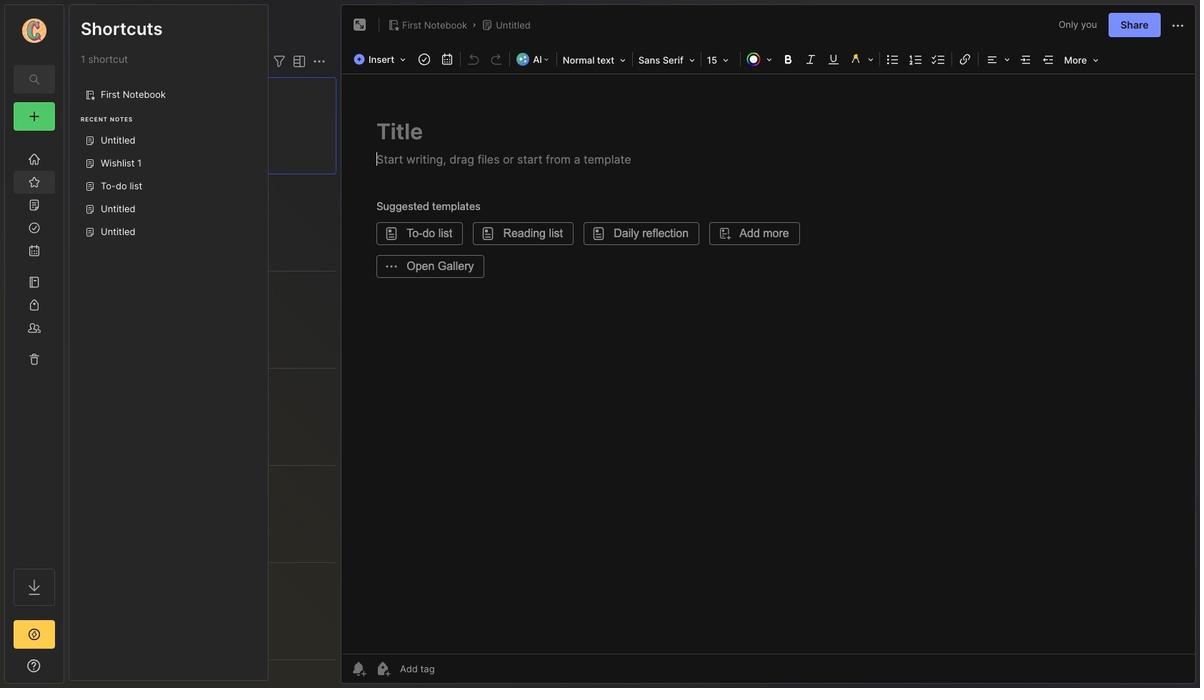 Task type: vqa. For each thing, say whether or not it's contained in the screenshot.
More actions image
no



Task type: describe. For each thing, give the bounding box(es) containing it.
heading level image
[[559, 50, 631, 69]]

Note Editor text field
[[342, 74, 1195, 654]]

insert link image
[[955, 49, 975, 69]]

underline image
[[824, 49, 844, 69]]

indent image
[[1016, 49, 1036, 69]]

italic image
[[801, 49, 821, 69]]

checklist image
[[929, 49, 949, 69]]

add tag image
[[374, 660, 392, 677]]

numbered list image
[[906, 49, 926, 69]]

outdent image
[[1039, 49, 1059, 69]]

Account field
[[5, 16, 64, 45]]

highlight image
[[845, 49, 878, 69]]

bulleted list image
[[883, 49, 903, 69]]

more image
[[1060, 50, 1103, 69]]

expand note image
[[352, 16, 369, 34]]

tree inside main element
[[5, 139, 64, 556]]



Task type: locate. For each thing, give the bounding box(es) containing it.
add a reminder image
[[350, 660, 367, 677]]

font family image
[[634, 50, 699, 69]]

account image
[[22, 19, 46, 43]]

calendar event image
[[437, 49, 457, 69]]

note window element
[[341, 4, 1196, 684]]

edit search image
[[26, 71, 43, 88]]

home image
[[27, 152, 41, 166]]

main element
[[0, 0, 69, 688]]

WHAT'S NEW field
[[5, 654, 64, 677]]

bold image
[[778, 49, 798, 69]]

alignment image
[[980, 49, 1014, 69]]

font size image
[[703, 50, 739, 69]]

insert image
[[350, 50, 413, 69]]

click to expand image
[[63, 662, 73, 679]]

upgrade image
[[26, 626, 43, 643]]

tree
[[5, 139, 64, 556]]

task image
[[414, 49, 434, 69]]

font color image
[[742, 49, 776, 69]]



